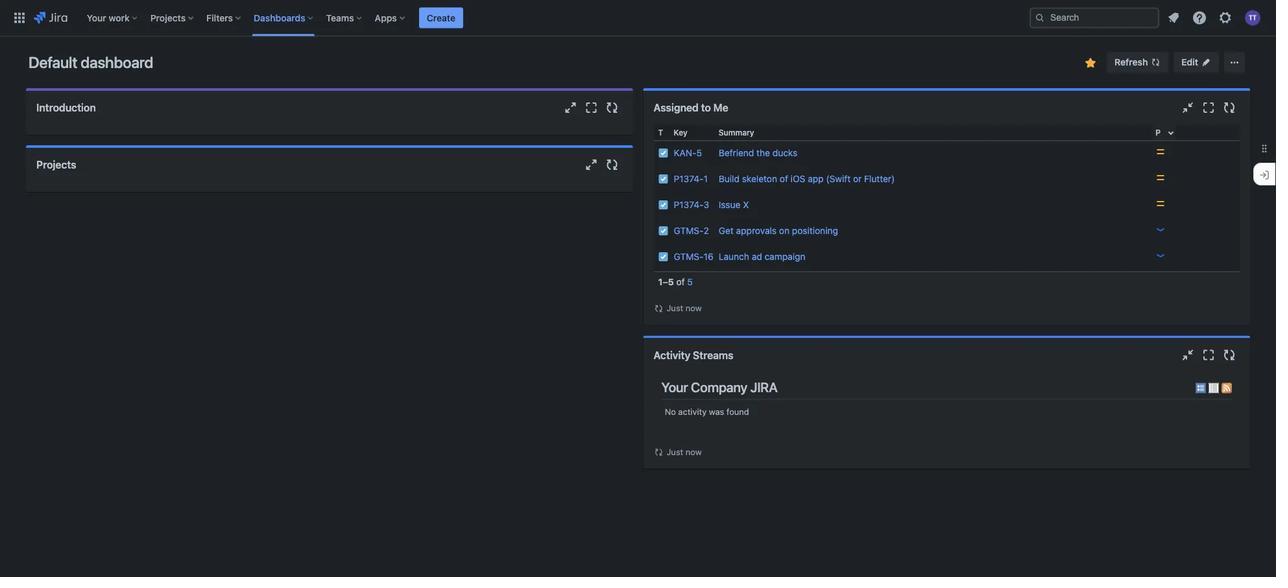 Task type: vqa. For each thing, say whether or not it's contained in the screenshot.
"Create" button
yes



Task type: locate. For each thing, give the bounding box(es) containing it.
projects button
[[147, 7, 199, 28]]

0 vertical spatial p1374-
[[674, 174, 704, 184]]

1 vertical spatial your
[[662, 380, 688, 396]]

ducks
[[773, 148, 798, 158]]

your
[[87, 12, 106, 23], [662, 380, 688, 396]]

1 vertical spatial of
[[677, 277, 685, 288]]

p1374-1 link
[[674, 174, 708, 184]]

1 vertical spatial 1
[[658, 277, 663, 288]]

2 medium image from the top
[[1156, 199, 1167, 209]]

1 medium image from the top
[[1156, 147, 1167, 157]]

1 horizontal spatial projects
[[150, 12, 186, 23]]

now inside 'assigned to me' region
[[686, 303, 702, 313]]

just now inside 'assigned to me' region
[[667, 303, 702, 313]]

expand introduction image
[[563, 100, 579, 116]]

key
[[674, 128, 688, 137]]

now inside 'activity streams' region
[[686, 447, 702, 457]]

task image
[[658, 200, 669, 210], [658, 226, 669, 236]]

0 horizontal spatial of
[[677, 277, 685, 288]]

your left work
[[87, 12, 106, 23]]

appswitcher icon image
[[12, 10, 27, 26]]

your inside your work "dropdown button"
[[87, 12, 106, 23]]

1 vertical spatial p1374-
[[674, 200, 704, 210]]

refresh introduction image
[[605, 100, 620, 116]]

projects right work
[[150, 12, 186, 23]]

more dashboard actions image
[[1227, 55, 1243, 70]]

just now for assigned
[[667, 303, 702, 313]]

introduction
[[36, 102, 96, 114]]

get
[[719, 226, 734, 236]]

just inside 'assigned to me' region
[[667, 303, 684, 313]]

ad
[[752, 252, 762, 262]]

gtms-2
[[674, 226, 709, 236]]

(swift
[[827, 174, 851, 184]]

1 horizontal spatial your
[[662, 380, 688, 396]]

kan-5
[[674, 148, 702, 158]]

1 vertical spatial projects
[[36, 159, 76, 171]]

activity
[[679, 407, 707, 417]]

p1374- down p1374-1
[[674, 200, 704, 210]]

medium image up low icon
[[1156, 199, 1167, 209]]

jira
[[751, 380, 778, 396]]

0 horizontal spatial projects
[[36, 159, 76, 171]]

2 just from the top
[[667, 447, 684, 457]]

1 horizontal spatial of
[[780, 174, 789, 184]]

search image
[[1035, 13, 1046, 23]]

0 vertical spatial 1
[[704, 174, 708, 184]]

skeleton
[[742, 174, 778, 184]]

now for activity
[[686, 447, 702, 457]]

task image left p1374-3
[[658, 200, 669, 210]]

p1374-3 link
[[674, 200, 710, 210]]

16
[[704, 252, 714, 262]]

1 p1374- from the top
[[674, 174, 704, 184]]

0 vertical spatial medium image
[[1156, 147, 1167, 157]]

refresh assigned to me image
[[1222, 100, 1238, 116]]

1 just now from the top
[[667, 303, 702, 313]]

0 vertical spatial just now
[[667, 303, 702, 313]]

t
[[658, 128, 664, 137]]

medium image for befriend the ducks
[[1156, 147, 1167, 157]]

5 left 5 link
[[668, 277, 674, 288]]

banner
[[0, 0, 1277, 36]]

of
[[780, 174, 789, 184], [677, 277, 685, 288]]

p1374- down kan-5
[[674, 174, 704, 184]]

campaign
[[765, 252, 806, 262]]

1 horizontal spatial 1
[[704, 174, 708, 184]]

2 gtms- from the top
[[674, 252, 704, 262]]

gtms-
[[674, 226, 704, 236], [674, 252, 704, 262]]

summary
[[719, 128, 755, 137]]

1
[[704, 174, 708, 184], [658, 277, 663, 288]]

now
[[686, 303, 702, 313], [686, 447, 702, 457]]

5 link
[[688, 277, 693, 288]]

2 p1374- from the top
[[674, 200, 704, 210]]

me
[[714, 102, 729, 114]]

0 vertical spatial task image
[[658, 148, 669, 158]]

2 horizontal spatial 5
[[697, 148, 702, 158]]

medium image
[[1156, 147, 1167, 157], [1156, 199, 1167, 209]]

1 vertical spatial task image
[[658, 226, 669, 236]]

star default dashboard image
[[1083, 55, 1099, 71]]

found
[[727, 407, 749, 417]]

maximize introduction image
[[584, 100, 599, 116]]

now right an arrow curved in a circular way on the button that refreshes the dashboard image
[[686, 447, 702, 457]]

0 vertical spatial your
[[87, 12, 106, 23]]

medium image down p
[[1156, 147, 1167, 157]]

1 now from the top
[[686, 303, 702, 313]]

2 vertical spatial task image
[[658, 252, 669, 262]]

jira image
[[34, 10, 67, 26], [34, 10, 67, 26]]

build
[[719, 174, 740, 184]]

of left 'ios'
[[780, 174, 789, 184]]

minimize assigned to me image
[[1181, 100, 1196, 116]]

just inside 'activity streams' region
[[667, 447, 684, 457]]

launch ad campaign link
[[719, 252, 806, 262]]

your inside 'activity streams' region
[[662, 380, 688, 396]]

just for activity
[[667, 447, 684, 457]]

2 now from the top
[[686, 447, 702, 457]]

5
[[697, 148, 702, 158], [668, 277, 674, 288], [688, 277, 693, 288]]

just for assigned
[[667, 303, 684, 313]]

gtms- down p1374-3 "link"
[[674, 226, 704, 236]]

task image for p1374-1
[[658, 174, 669, 184]]

just
[[667, 303, 684, 313], [667, 447, 684, 457]]

banner containing your work
[[0, 0, 1277, 36]]

1 left build
[[704, 174, 708, 184]]

0 horizontal spatial 5
[[668, 277, 674, 288]]

2 task image from the top
[[658, 226, 669, 236]]

task image for p1374-3
[[658, 200, 669, 210]]

filters
[[206, 12, 233, 23]]

projects down the introduction
[[36, 159, 76, 171]]

dashboard
[[81, 53, 153, 71]]

just now
[[667, 303, 702, 313], [667, 447, 702, 457]]

task image
[[658, 148, 669, 158], [658, 174, 669, 184], [658, 252, 669, 262]]

p1374-
[[674, 174, 704, 184], [674, 200, 704, 210]]

low image
[[1156, 251, 1167, 261]]

settings image
[[1218, 10, 1234, 26]]

x
[[743, 200, 749, 210]]

befriend the ducks
[[719, 148, 798, 158]]

1 horizontal spatial 5
[[688, 277, 693, 288]]

1 vertical spatial just
[[667, 447, 684, 457]]

0 vertical spatial projects
[[150, 12, 186, 23]]

p1374-1
[[674, 174, 708, 184]]

now for assigned
[[686, 303, 702, 313]]

1 just from the top
[[667, 303, 684, 313]]

1 vertical spatial now
[[686, 447, 702, 457]]

2 just now from the top
[[667, 447, 702, 457]]

p
[[1156, 128, 1161, 137]]

1 vertical spatial gtms-
[[674, 252, 704, 262]]

refresh
[[1115, 57, 1148, 68]]

teams
[[326, 12, 354, 23]]

3
[[704, 200, 710, 210]]

kan-5 link
[[674, 148, 702, 158]]

Search field
[[1030, 7, 1160, 28]]

0 vertical spatial just
[[667, 303, 684, 313]]

an arrow curved in a circular way on the button that refreshes the dashboard image
[[654, 447, 664, 458]]

on
[[779, 226, 790, 236]]

5 up p1374-1 link
[[697, 148, 702, 158]]

your profile and settings image
[[1246, 10, 1261, 26]]

assigned to me
[[654, 102, 729, 114]]

your up no
[[662, 380, 688, 396]]

0 horizontal spatial your
[[87, 12, 106, 23]]

1 vertical spatial task image
[[658, 174, 669, 184]]

ios
[[791, 174, 806, 184]]

1 task image from the top
[[658, 200, 669, 210]]

0 vertical spatial gtms-
[[674, 226, 704, 236]]

gtms- up 5 link
[[674, 252, 704, 262]]

dashboards button
[[250, 7, 318, 28]]

0 horizontal spatial 1
[[658, 277, 663, 288]]

1 task image from the top
[[658, 148, 669, 158]]

1 up an arrow curved in a circular way on the button that refreshes the dashboard icon
[[658, 277, 663, 288]]

just right an arrow curved in a circular way on the button that refreshes the dashboard image
[[667, 447, 684, 457]]

projects
[[150, 12, 186, 23], [36, 159, 76, 171]]

gtms-16 launch ad campaign
[[674, 252, 806, 262]]

work
[[109, 12, 130, 23]]

now down 5 link
[[686, 303, 702, 313]]

just now inside 'activity streams' region
[[667, 447, 702, 457]]

1 vertical spatial medium image
[[1156, 199, 1167, 209]]

–
[[663, 277, 668, 288]]

task image down t
[[658, 148, 669, 158]]

gtms- for 16
[[674, 252, 704, 262]]

0 vertical spatial now
[[686, 303, 702, 313]]

just now right an arrow curved in a circular way on the button that refreshes the dashboard icon
[[667, 303, 702, 313]]

of left 5 link
[[677, 277, 685, 288]]

0 vertical spatial task image
[[658, 200, 669, 210]]

or
[[854, 174, 862, 184]]

1 gtms- from the top
[[674, 226, 704, 236]]

gtms- for 2
[[674, 226, 704, 236]]

5 right – at the right of page
[[688, 277, 693, 288]]

2 task image from the top
[[658, 174, 669, 184]]

task image left gtms-2 link
[[658, 226, 669, 236]]

just now right an arrow curved in a circular way on the button that refreshes the dashboard image
[[667, 447, 702, 457]]

task image up – at the right of page
[[658, 252, 669, 262]]

just right an arrow curved in a circular way on the button that refreshes the dashboard icon
[[667, 303, 684, 313]]

task image left p1374-1 link
[[658, 174, 669, 184]]

medium image for issue x
[[1156, 199, 1167, 209]]

1 vertical spatial just now
[[667, 447, 702, 457]]

filters button
[[203, 7, 246, 28]]



Task type: describe. For each thing, give the bounding box(es) containing it.
issue x link
[[719, 200, 749, 210]]

0 vertical spatial of
[[780, 174, 789, 184]]

edit icon image
[[1201, 57, 1212, 68]]

assigned
[[654, 102, 699, 114]]

default dashboard
[[29, 53, 153, 71]]

1 – 5 of 5
[[658, 277, 693, 288]]

just now for activity
[[667, 447, 702, 457]]

company
[[691, 380, 748, 396]]

the
[[757, 148, 770, 158]]

2
[[704, 226, 709, 236]]

your company jira
[[662, 380, 778, 396]]

to
[[701, 102, 711, 114]]

approvals
[[736, 226, 777, 236]]

build skeleton of ios app (swift or flutter) link
[[719, 174, 895, 184]]

gtms-16 link
[[674, 252, 714, 262]]

default
[[29, 53, 77, 71]]

apps button
[[371, 7, 410, 28]]

positioning
[[792, 226, 839, 236]]

kan-
[[674, 148, 697, 158]]

edit
[[1182, 57, 1199, 68]]

low image
[[1156, 225, 1167, 235]]

maximize activity streams image
[[1201, 348, 1217, 363]]

no activity was found
[[665, 407, 749, 417]]

flutter)
[[865, 174, 895, 184]]

task image for kan-5
[[658, 148, 669, 158]]

your work
[[87, 12, 130, 23]]

p1374- for 3
[[674, 200, 704, 210]]

activity streams region
[[654, 372, 1240, 459]]

was
[[709, 407, 725, 417]]

get approvals on positioning
[[719, 226, 839, 236]]

your for your work
[[87, 12, 106, 23]]

refresh activity streams image
[[1222, 348, 1238, 363]]

launch
[[719, 252, 750, 262]]

befriend the ducks link
[[719, 148, 798, 158]]

help image
[[1192, 10, 1208, 26]]

no
[[665, 407, 676, 417]]

refresh image
[[1151, 57, 1161, 68]]

refresh projects image
[[605, 157, 620, 173]]

refresh button
[[1107, 52, 1169, 73]]

medium image
[[1156, 173, 1167, 183]]

assigned to me region
[[654, 125, 1240, 315]]

expand projects image
[[584, 157, 599, 173]]

create button
[[419, 7, 463, 28]]

p1374- for 1
[[674, 174, 704, 184]]

your for your company jira
[[662, 380, 688, 396]]

primary element
[[8, 0, 1030, 36]]

your work button
[[83, 7, 143, 28]]

streams
[[693, 349, 734, 362]]

befriend
[[719, 148, 754, 158]]

create
[[427, 12, 456, 23]]

edit link
[[1174, 52, 1220, 73]]

get approvals on positioning link
[[719, 226, 839, 236]]

projects inside dropdown button
[[150, 12, 186, 23]]

dashboards
[[254, 12, 305, 23]]

gtms-2 link
[[674, 226, 709, 236]]

minimize activity streams image
[[1181, 348, 1196, 363]]

task image for gtms-2
[[658, 226, 669, 236]]

an arrow curved in a circular way on the button that refreshes the dashboard image
[[654, 304, 664, 314]]

app
[[808, 174, 824, 184]]

build skeleton of ios app (swift or flutter)
[[719, 174, 895, 184]]

apps
[[375, 12, 397, 23]]

p1374-3
[[674, 200, 710, 210]]

activity streams
[[654, 349, 734, 362]]

issue x
[[719, 200, 749, 210]]

teams button
[[322, 7, 367, 28]]

maximize assigned to me image
[[1201, 100, 1217, 116]]

notifications image
[[1166, 10, 1182, 26]]

issue
[[719, 200, 741, 210]]

activity
[[654, 349, 691, 362]]

3 task image from the top
[[658, 252, 669, 262]]



